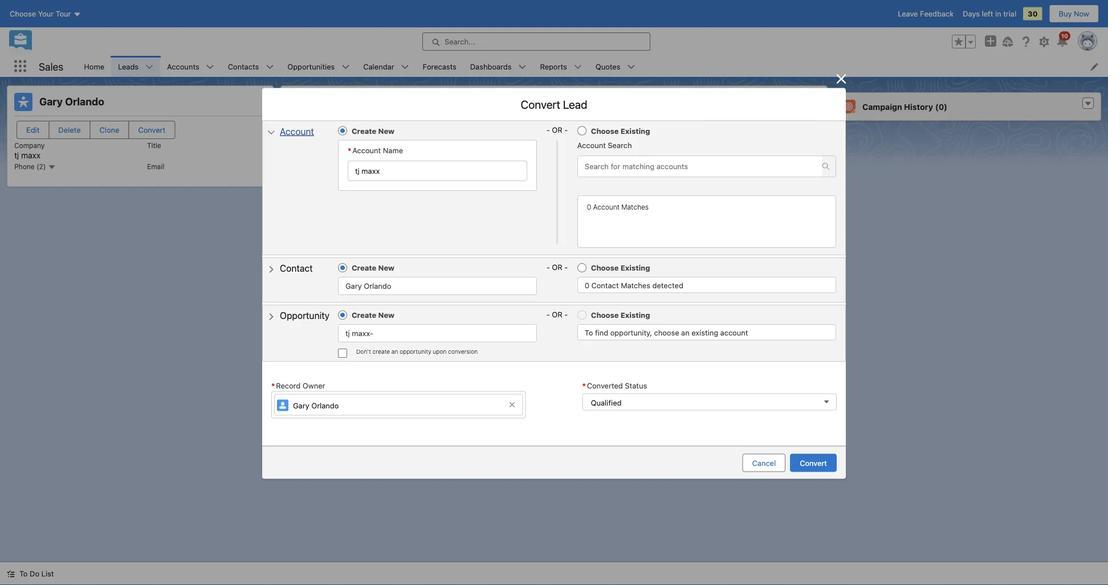 Task type: locate. For each thing, give the bounding box(es) containing it.
1 vertical spatial gary orlando
[[346, 282, 391, 291]]

1 horizontal spatial orlando
[[312, 401, 339, 410]]

1 - or - from the top
[[547, 126, 568, 134]]

0 vertical spatial choose
[[591, 127, 619, 135]]

-
[[547, 126, 550, 134], [565, 126, 568, 134], [547, 263, 550, 272], [565, 263, 568, 272], [547, 310, 550, 319], [565, 310, 568, 319]]

conversion
[[448, 348, 478, 355]]

to left do
[[19, 570, 28, 579]]

1 or from the top
[[552, 126, 563, 134]]

0 horizontal spatial text default image
[[268, 313, 275, 321]]

record
[[276, 382, 301, 390]]

gary orlando button
[[346, 278, 537, 295]]

gary orlando up delete
[[39, 96, 104, 108]]

convert right cancel button
[[800, 459, 828, 468]]

opportunities
[[288, 62, 335, 71]]

1 vertical spatial tj
[[346, 330, 350, 338]]

text default image
[[1085, 100, 1093, 108], [268, 266, 275, 274], [7, 571, 15, 579]]

1 vertical spatial a
[[601, 279, 605, 287]]

0 inside 0 account matches status
[[587, 203, 592, 211]]

reports list item
[[534, 56, 589, 77]]

2 vertical spatial orlando
[[312, 401, 339, 410]]

existing up 0 contact matches detected
[[621, 264, 651, 272]]

1 horizontal spatial to
[[585, 328, 593, 337]]

gary inside button
[[346, 282, 362, 291]]

activities
[[530, 268, 560, 276]]

history
[[905, 102, 934, 111]]

2 vertical spatial choose
[[591, 311, 619, 320]]

0 down email button at top right
[[587, 203, 592, 211]]

1 vertical spatial no
[[430, 309, 440, 317]]

new left task
[[410, 187, 425, 195]]

list
[[77, 56, 1109, 77]]

1 horizontal spatial a
[[601, 279, 605, 287]]

0 horizontal spatial to
[[19, 570, 28, 579]]

choose for account
[[591, 127, 619, 135]]

1 vertical spatial to
[[19, 570, 28, 579]]

don't create an opportunity upon conversion
[[356, 348, 478, 355]]

1 vertical spatial choose
[[591, 264, 619, 272]]

1 horizontal spatial as
[[768, 123, 776, 131]]

gary down &
[[346, 282, 362, 291]]

choose existing for opportunity
[[591, 311, 651, 320]]

account button
[[261, 119, 321, 144]]

existing for contact
[[621, 264, 651, 272]]

account left :
[[280, 126, 314, 137]]

0 vertical spatial convert button
[[129, 121, 175, 139]]

2 vertical spatial choose existing
[[591, 311, 651, 320]]

0 horizontal spatial gary
[[39, 96, 63, 108]]

0 vertical spatial a
[[333, 187, 337, 195]]

account for account
[[280, 126, 314, 137]]

trial
[[1004, 9, 1017, 18]]

2 horizontal spatial text default image
[[1085, 100, 1093, 108]]

1 horizontal spatial status
[[625, 382, 647, 390]]

* left converted
[[583, 382, 586, 390]]

2 choose from the top
[[591, 264, 619, 272]]

lead image
[[14, 93, 33, 111]]

* for account name
[[348, 146, 351, 155]]

orlando down overdue
[[364, 282, 391, 291]]

1 create new from the top
[[352, 127, 395, 135]]

2 create from the top
[[352, 264, 377, 272]]

1 vertical spatial convert
[[138, 126, 166, 134]]

- left show. in the right top of the page
[[565, 263, 568, 272]]

1 vertical spatial text default image
[[268, 266, 275, 274]]

no inside no activities to show. get started by sending an email, scheduling a task, and more.
[[518, 268, 527, 276]]

to inside button
[[19, 570, 28, 579]]

0 vertical spatial existing
[[621, 127, 651, 135]]

list containing home
[[77, 56, 1109, 77]]

1 horizontal spatial text default image
[[822, 163, 830, 171]]

0
[[587, 203, 592, 211], [585, 281, 590, 290]]

buy now button
[[1050, 5, 1100, 23]]

orlando down owner at the left bottom of the page
[[312, 401, 339, 410]]

new left event
[[501, 187, 516, 195]]

1 vertical spatial orlando
[[364, 282, 391, 291]]

and right "task,"
[[626, 279, 639, 287]]

choose up "task,"
[[591, 264, 619, 272]]

choose existing
[[591, 127, 651, 135], [591, 264, 651, 272], [591, 311, 651, 320]]

days
[[963, 9, 980, 18]]

maxx
[[21, 150, 41, 160]]

existing for opportunity
[[621, 311, 651, 320]]

1 vertical spatial text default image
[[268, 313, 275, 321]]

a left "task,"
[[601, 279, 605, 287]]

1 vertical spatial or
[[552, 263, 563, 272]]

1 horizontal spatial no
[[518, 268, 527, 276]]

to left find
[[585, 328, 593, 337]]

2 create new from the top
[[352, 264, 395, 272]]

0 horizontal spatial tj
[[14, 150, 19, 160]]

status right converted
[[625, 382, 647, 390]]

no up sending
[[518, 268, 527, 276]]

account inside status
[[594, 203, 620, 211]]

upcoming & overdue
[[306, 248, 384, 256]]

* up "details"
[[348, 146, 351, 155]]

no left the past on the left of the page
[[430, 309, 440, 317]]

choose existing up search
[[591, 127, 651, 135]]

or for contact
[[552, 263, 563, 272]]

0 vertical spatial or
[[552, 126, 563, 134]]

1 choose from the top
[[591, 127, 619, 135]]

an right choose
[[682, 328, 690, 337]]

activity.
[[459, 309, 485, 317]]

2 choose existing from the top
[[591, 264, 651, 272]]

no activities to show. get started by sending an email, scheduling a task, and more.
[[448, 268, 661, 287]]

3 choose existing from the top
[[591, 311, 651, 320]]

0 vertical spatial tj
[[14, 150, 19, 160]]

0 horizontal spatial no
[[430, 309, 440, 317]]

matches for account
[[622, 203, 649, 211]]

opportunities list item
[[281, 56, 357, 77]]

details
[[349, 159, 378, 170]]

contacts list item
[[221, 56, 281, 77]]

status for mark status as complete
[[744, 123, 766, 131]]

search... button
[[423, 33, 651, 51]]

2 vertical spatial gary orlando
[[293, 401, 339, 410]]

status right "mark" at top
[[744, 123, 766, 131]]

* for converted status
[[583, 382, 586, 390]]

3 existing from the top
[[621, 311, 651, 320]]

leads list item
[[111, 56, 160, 77]]

0 for 0 contact matches detected
[[585, 281, 590, 290]]

existing for account
[[621, 127, 651, 135]]

contact
[[280, 263, 313, 274], [592, 281, 619, 290]]

done
[[611, 309, 629, 317]]

create down overdue
[[352, 264, 377, 272]]

as left complete at right
[[768, 123, 776, 131]]

2 vertical spatial existing
[[621, 311, 651, 320]]

2 - or - from the top
[[547, 263, 568, 272]]

alert
[[578, 189, 837, 196]]

clone button
[[90, 121, 129, 139]]

2 horizontal spatial an
[[682, 328, 690, 337]]

call
[[339, 187, 352, 195]]

0 vertical spatial text default image
[[822, 163, 830, 171]]

0 horizontal spatial gary orlando
[[39, 96, 104, 108]]

- up email,
[[547, 263, 550, 272]]

account left search
[[578, 141, 606, 150]]

tj maxx-
[[346, 330, 374, 338]]

0 vertical spatial contact
[[280, 263, 313, 274]]

contact inside dropdown button
[[280, 263, 313, 274]]

account down email button at top right
[[594, 203, 620, 211]]

* for record owner
[[271, 382, 275, 390]]

no for past
[[430, 309, 440, 317]]

text default image inside to do list button
[[7, 571, 15, 579]]

accounts
[[167, 62, 199, 71]]

convert button up title
[[129, 121, 175, 139]]

orlando
[[65, 96, 104, 108], [364, 282, 391, 291], [312, 401, 339, 410]]

0 horizontal spatial contact
[[280, 263, 313, 274]]

2 vertical spatial gary
[[293, 401, 310, 410]]

2 or from the top
[[552, 263, 563, 272]]

- left "tasks"
[[547, 310, 550, 319]]

existing
[[692, 328, 719, 337]]

email up 0 account matches
[[595, 187, 613, 195]]

1 existing from the top
[[621, 127, 651, 135]]

0 vertical spatial as
[[768, 123, 776, 131]]

tj left maxx-
[[346, 330, 350, 338]]

(0)
[[936, 102, 948, 111]]

create up account name
[[352, 127, 377, 135]]

campaign
[[863, 102, 903, 111]]

0 horizontal spatial and
[[538, 309, 551, 317]]

1 horizontal spatial an
[[529, 279, 537, 287]]

status left the nurturing
[[313, 123, 337, 131]]

create new up maxx-
[[352, 311, 395, 320]]

- or - for account
[[547, 126, 568, 134]]

get
[[448, 279, 460, 287]]

create for contact
[[352, 264, 377, 272]]

by
[[489, 279, 497, 287]]

0 vertical spatial and
[[626, 279, 639, 287]]

convert left lead
[[521, 98, 561, 111]]

clone
[[100, 126, 119, 134]]

create
[[373, 348, 390, 355]]

2 existing from the top
[[621, 264, 651, 272]]

an
[[529, 279, 537, 287], [682, 328, 690, 337], [392, 348, 398, 355]]

- or - left marked at right bottom
[[547, 310, 568, 319]]

gary orlando link
[[274, 395, 523, 416]]

0 account matches
[[587, 203, 649, 211]]

or for account
[[552, 126, 563, 134]]

2 horizontal spatial orlando
[[364, 282, 391, 291]]

text default image inside contact dropdown button
[[268, 266, 275, 274]]

email inside button
[[595, 187, 613, 195]]

3 create new from the top
[[352, 311, 395, 320]]

or down upcoming & overdue dropdown button
[[552, 263, 563, 272]]

3 choose from the top
[[591, 311, 619, 320]]

orlando inside button
[[364, 282, 391, 291]]

an inside no activities to show. get started by sending an email, scheduling a task, and more.
[[529, 279, 537, 287]]

create new down overdue
[[352, 264, 395, 272]]

1 horizontal spatial and
[[626, 279, 639, 287]]

3 - or - from the top
[[547, 310, 568, 319]]

0 vertical spatial an
[[529, 279, 537, 287]]

0 vertical spatial choose existing
[[591, 127, 651, 135]]

an right create
[[392, 348, 398, 355]]

1 vertical spatial contact
[[592, 281, 619, 290]]

1 vertical spatial create
[[352, 264, 377, 272]]

0 horizontal spatial a
[[333, 187, 337, 195]]

account up "details"
[[353, 146, 381, 155]]

owner
[[303, 382, 325, 390]]

- or - down convert lead
[[547, 126, 568, 134]]

existing up search
[[621, 127, 651, 135]]

to
[[585, 328, 593, 337], [19, 570, 28, 579]]

2 vertical spatial text default image
[[7, 571, 15, 579]]

new inside new task button
[[410, 187, 425, 195]]

1 horizontal spatial text default image
[[268, 266, 275, 274]]

new task
[[410, 187, 443, 195]]

or left marked at right bottom
[[552, 310, 563, 319]]

account inside dropdown button
[[280, 126, 314, 137]]

opportunities link
[[281, 56, 342, 77]]

0 vertical spatial text default image
[[1085, 100, 1093, 108]]

gary
[[39, 96, 63, 108], [346, 282, 362, 291], [293, 401, 310, 410]]

3 create from the top
[[352, 311, 377, 320]]

2 horizontal spatial convert
[[800, 459, 828, 468]]

meetings
[[504, 309, 536, 317]]

contact down upcoming
[[280, 263, 313, 274]]

to for to find opportunity, choose an existing account
[[585, 328, 593, 337]]

show
[[631, 309, 649, 317]]

* left record on the bottom left
[[271, 382, 275, 390]]

as
[[768, 123, 776, 131], [601, 309, 609, 317]]

create up maxx-
[[352, 311, 377, 320]]

leave feedback link
[[898, 9, 954, 18]]

0 horizontal spatial *
[[271, 382, 275, 390]]

as left done
[[601, 309, 609, 317]]

1 horizontal spatial tj
[[346, 330, 350, 338]]

1 choose existing from the top
[[591, 127, 651, 135]]

2 horizontal spatial gary orlando
[[346, 282, 391, 291]]

delete
[[58, 126, 81, 134]]

0 horizontal spatial an
[[392, 348, 398, 355]]

choose up find
[[591, 311, 619, 320]]

1 horizontal spatial gary orlando
[[293, 401, 339, 410]]

1 vertical spatial - or -
[[547, 263, 568, 272]]

convert up title
[[138, 126, 166, 134]]

choose up account search
[[591, 127, 619, 135]]

feedback
[[921, 9, 954, 18]]

an down activities
[[529, 279, 537, 287]]

matches for contact
[[621, 281, 651, 290]]

gary orlando down overdue
[[346, 282, 391, 291]]

and left "tasks"
[[538, 309, 551, 317]]

new event
[[501, 187, 537, 195]]

mark
[[724, 123, 742, 131]]

delete button
[[49, 121, 90, 139]]

1 vertical spatial convert button
[[791, 454, 837, 472]]

status inside button
[[744, 123, 766, 131]]

upcoming & overdue button
[[289, 243, 820, 261]]

0 down show. in the right top of the page
[[585, 281, 590, 290]]

choose existing up "task,"
[[591, 264, 651, 272]]

a right log
[[333, 187, 337, 195]]

- or - down upcoming & overdue dropdown button
[[547, 263, 568, 272]]

convert
[[521, 98, 561, 111], [138, 126, 166, 134], [800, 459, 828, 468]]

1 horizontal spatial gary
[[293, 401, 310, 410]]

2 vertical spatial create
[[352, 311, 377, 320]]

task
[[427, 187, 443, 195]]

gary right lead icon
[[39, 96, 63, 108]]

email down title
[[147, 162, 164, 170]]

3 or from the top
[[552, 310, 563, 319]]

matches down email button at top right
[[622, 203, 649, 211]]

quotes list item
[[589, 56, 643, 77]]

new inside 'new event' button
[[501, 187, 516, 195]]

or for opportunity
[[552, 310, 563, 319]]

or down convert lead
[[552, 126, 563, 134]]

1 vertical spatial as
[[601, 309, 609, 317]]

new task button
[[382, 182, 453, 200]]

1 horizontal spatial email
[[595, 187, 613, 195]]

forecasts link
[[416, 56, 464, 77]]

1 vertical spatial gary
[[346, 282, 362, 291]]

contact up done
[[592, 281, 619, 290]]

text default image
[[822, 163, 830, 171], [268, 313, 275, 321]]

accounts list item
[[160, 56, 221, 77]]

tj left maxx
[[14, 150, 19, 160]]

1 vertical spatial existing
[[621, 264, 651, 272]]

or
[[552, 126, 563, 134], [552, 263, 563, 272], [552, 310, 563, 319]]

no
[[518, 268, 527, 276], [430, 309, 440, 317]]

email
[[147, 162, 164, 170], [595, 187, 613, 195]]

1 vertical spatial 0
[[585, 281, 590, 290]]

1 vertical spatial matches
[[621, 281, 651, 290]]

gary orlando down owner at the left bottom of the page
[[293, 401, 339, 410]]

1 vertical spatial email
[[595, 187, 613, 195]]

choose for contact
[[591, 264, 619, 272]]

matches up show
[[621, 281, 651, 290]]

0 vertical spatial to
[[585, 328, 593, 337]]

orlando up delete
[[65, 96, 104, 108]]

1 horizontal spatial convert button
[[791, 454, 837, 472]]

matches inside status
[[622, 203, 649, 211]]

started
[[462, 279, 487, 287]]

list
[[41, 570, 54, 579]]

2 horizontal spatial gary
[[346, 282, 362, 291]]

convert button
[[129, 121, 175, 139], [791, 454, 837, 472]]

create new up account name
[[352, 127, 395, 135]]

*
[[348, 146, 351, 155], [271, 382, 275, 390], [583, 382, 586, 390]]

0 vertical spatial create
[[352, 127, 377, 135]]

0 horizontal spatial text default image
[[7, 571, 15, 579]]

1 horizontal spatial convert
[[521, 98, 561, 111]]

gary down record owner
[[293, 401, 310, 410]]

2 vertical spatial - or -
[[547, 310, 568, 319]]

0 vertical spatial orlando
[[65, 96, 104, 108]]

1 vertical spatial create new
[[352, 264, 395, 272]]

task,
[[607, 279, 624, 287]]

create for opportunity
[[352, 311, 377, 320]]

0 vertical spatial 0
[[587, 203, 592, 211]]

existing up "opportunity,"
[[621, 311, 651, 320]]

up
[[651, 309, 659, 317]]

opportunity button
[[261, 304, 337, 329]]

existing
[[621, 127, 651, 135], [621, 264, 651, 272], [621, 311, 651, 320]]

choose existing up "opportunity,"
[[591, 311, 651, 320]]

group
[[953, 35, 976, 48]]

0 vertical spatial email
[[147, 162, 164, 170]]

event
[[518, 187, 537, 195]]

0 vertical spatial matches
[[622, 203, 649, 211]]

0 vertical spatial create new
[[352, 127, 395, 135]]

0 vertical spatial no
[[518, 268, 527, 276]]

2 vertical spatial or
[[552, 310, 563, 319]]

None text field
[[348, 161, 528, 181]]

quotes
[[596, 62, 621, 71]]

quotes link
[[589, 56, 628, 77]]

2 horizontal spatial *
[[583, 382, 586, 390]]

1 vertical spatial choose existing
[[591, 264, 651, 272]]

convert button right cancel button
[[791, 454, 837, 472]]



Task type: vqa. For each thing, say whether or not it's contained in the screenshot.
"Settings" in the Setup Email Settings
no



Task type: describe. For each thing, give the bounding box(es) containing it.
buy
[[1059, 9, 1073, 18]]

find
[[595, 328, 609, 337]]

detected
[[653, 281, 684, 290]]

1 vertical spatial an
[[682, 328, 690, 337]]

to find opportunity, choose an existing account
[[585, 328, 749, 337]]

new down overdue
[[378, 264, 395, 272]]

to do list
[[19, 570, 54, 579]]

choose existing for account
[[591, 127, 651, 135]]

log
[[318, 187, 331, 195]]

past
[[442, 309, 457, 317]]

0 horizontal spatial status
[[313, 123, 337, 131]]

gary orlando inside gary orlando link
[[293, 401, 339, 410]]

account name
[[353, 146, 403, 155]]

0 vertical spatial gary orlando
[[39, 96, 104, 108]]

new up name
[[378, 127, 395, 135]]

a inside button
[[333, 187, 337, 195]]

past
[[487, 309, 502, 317]]

now
[[1075, 9, 1090, 18]]

status : nurturing
[[313, 123, 377, 131]]

complete
[[778, 123, 811, 131]]

opportunity,
[[611, 328, 652, 337]]

more.
[[641, 279, 661, 287]]

2 vertical spatial an
[[392, 348, 398, 355]]

no for activities
[[518, 268, 527, 276]]

calendar list item
[[357, 56, 416, 77]]

0 contact matches detected
[[585, 281, 684, 290]]

email,
[[539, 279, 560, 287]]

forecasts
[[423, 62, 457, 71]]

create new for contact
[[352, 264, 395, 272]]

opportunity
[[400, 348, 432, 355]]

convert lead
[[521, 98, 588, 111]]

2 vertical spatial convert
[[800, 459, 828, 468]]

accounts link
[[160, 56, 206, 77]]

:
[[337, 123, 340, 131]]

converted status
[[587, 382, 647, 390]]

leave
[[898, 9, 919, 18]]

new up create
[[378, 311, 395, 320]]

create new for opportunity
[[352, 311, 395, 320]]

overdue
[[353, 248, 384, 256]]

choose for opportunity
[[591, 311, 619, 320]]

scheduling
[[562, 279, 599, 287]]

- left marked at right bottom
[[565, 310, 568, 319]]

qualified
[[591, 399, 622, 407]]

tj inside company tj maxx
[[14, 150, 19, 160]]

account
[[721, 328, 749, 337]]

text default image for contact
[[268, 266, 275, 274]]

sales
[[39, 60, 63, 73]]

contacts
[[228, 62, 259, 71]]

home link
[[77, 56, 111, 77]]

cancel button
[[743, 454, 786, 472]]

campaign history (0)
[[863, 102, 948, 111]]

text default image for to do list
[[7, 571, 15, 579]]

converted
[[587, 382, 623, 390]]

30
[[1028, 9, 1038, 18]]

as inside button
[[768, 123, 776, 131]]

no past activity. past meetings and tasks marked as done show up here.
[[430, 309, 679, 317]]

buy now
[[1059, 9, 1090, 18]]

leads
[[118, 62, 139, 71]]

email button
[[567, 182, 623, 200]]

in
[[996, 9, 1002, 18]]

1 horizontal spatial contact
[[592, 281, 619, 290]]

log a call
[[318, 187, 352, 195]]

dashboards
[[470, 62, 512, 71]]

mark status as complete
[[724, 123, 811, 131]]

a inside no activities to show. get started by sending an email, scheduling a task, and more.
[[601, 279, 605, 287]]

1 create from the top
[[352, 127, 377, 135]]

calendar link
[[357, 56, 401, 77]]

- or - for contact
[[547, 263, 568, 272]]

edit button
[[17, 121, 49, 139]]

qualified button
[[583, 394, 837, 411]]

dashboards list item
[[464, 56, 534, 77]]

0 for 0 account matches
[[587, 203, 592, 211]]

0 account matches status
[[578, 196, 837, 248]]

Account Search text field
[[578, 156, 822, 177]]

0 horizontal spatial convert button
[[129, 121, 175, 139]]

opportunity
[[280, 311, 330, 322]]

text default image inside opportunity dropdown button
[[268, 313, 275, 321]]

tj inside tj maxx- "button"
[[346, 330, 350, 338]]

account for account search
[[578, 141, 606, 150]]

record owner
[[276, 382, 325, 390]]

details link
[[349, 153, 378, 176]]

new event button
[[473, 182, 547, 200]]

title
[[147, 142, 161, 150]]

nurturing
[[342, 123, 377, 131]]

1 vertical spatial and
[[538, 309, 551, 317]]

0 horizontal spatial orlando
[[65, 96, 104, 108]]

account search
[[578, 141, 632, 150]]

contacts link
[[221, 56, 266, 77]]

upon
[[433, 348, 447, 355]]

maxx-
[[352, 330, 374, 338]]

do
[[30, 570, 39, 579]]

home
[[84, 62, 104, 71]]

don't
[[356, 348, 371, 355]]

gary orlando inside gary orlando button
[[346, 282, 391, 291]]

calendar
[[363, 62, 394, 71]]

0 horizontal spatial convert
[[138, 126, 166, 134]]

0 vertical spatial convert
[[521, 98, 561, 111]]

cancel
[[753, 459, 776, 468]]

here.
[[661, 309, 679, 317]]

to for to do list
[[19, 570, 28, 579]]

0 horizontal spatial as
[[601, 309, 609, 317]]

company tj maxx
[[14, 142, 45, 160]]

show.
[[571, 268, 591, 276]]

- down lead
[[565, 126, 568, 134]]

choose existing for contact
[[591, 264, 651, 272]]

path options list box
[[313, 91, 821, 109]]

and inside no activities to show. get started by sending an email, scheduling a task, and more.
[[626, 279, 639, 287]]

- down convert lead
[[547, 126, 550, 134]]

0 horizontal spatial email
[[147, 162, 164, 170]]

status for converted status
[[625, 382, 647, 390]]

0 vertical spatial gary
[[39, 96, 63, 108]]

days left in trial
[[963, 9, 1017, 18]]

upcoming
[[306, 248, 344, 256]]

- or - for opportunity
[[547, 310, 568, 319]]

search...
[[445, 37, 475, 46]]

log a call button
[[290, 182, 362, 200]]

contact button
[[261, 256, 320, 281]]

sending
[[499, 279, 527, 287]]

account for account name
[[353, 146, 381, 155]]



